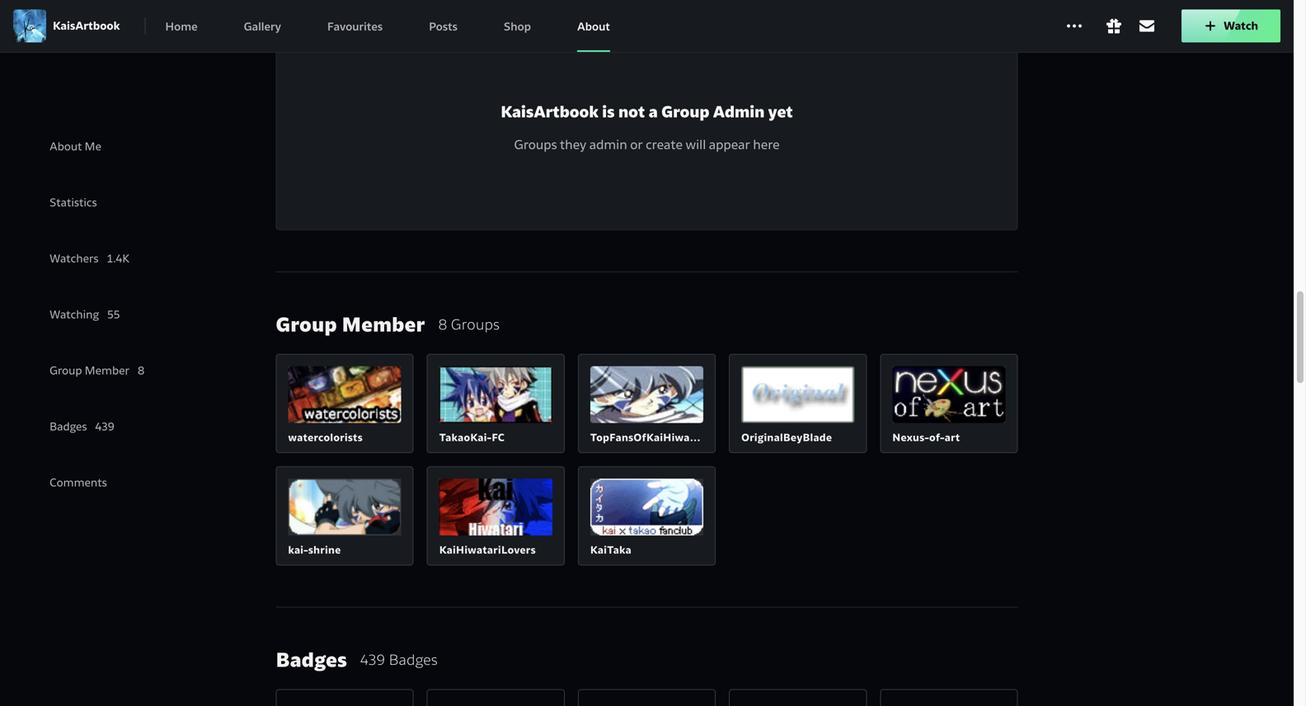 Task type: vqa. For each thing, say whether or not it's contained in the screenshot.
Core at top left
yes



Task type: describe. For each thing, give the bounding box(es) containing it.
0 horizontal spatial admin
[[342, 4, 407, 29]]

kaitaka link
[[578, 467, 716, 566]]

kai-
[[288, 544, 308, 557]]

1 horizontal spatial groups
[[514, 137, 557, 153]]

group member
[[276, 312, 425, 338]]

a
[[649, 102, 658, 122]]

takaokai-
[[439, 431, 492, 444]]

kaisartbook's avatar image
[[13, 9, 46, 42]]

fc
[[492, 431, 505, 444]]

member for group member 8
[[85, 364, 129, 378]]

watercolorists
[[288, 431, 363, 444]]

0 horizontal spatial groups
[[451, 316, 500, 334]]

Search text field
[[282, 14, 412, 31]]

watching 55
[[49, 308, 120, 322]]

favourites
[[327, 19, 383, 34]]

originalbeyblade link
[[729, 354, 867, 454]]

here
[[753, 137, 780, 153]]

55
[[107, 308, 120, 322]]

0 vertical spatial 8
[[438, 316, 447, 334]]

about me link
[[49, 119, 144, 175]]

about for about
[[577, 19, 610, 34]]

admin
[[589, 137, 627, 153]]

topfansofkaihiwatari link
[[578, 354, 716, 454]]

posts
[[429, 19, 458, 34]]

watch
[[1224, 19, 1258, 33]]

gallery
[[244, 19, 281, 34]]

about me
[[49, 139, 101, 154]]

will
[[686, 137, 706, 153]]

group for group member
[[276, 312, 337, 338]]

groups they admin or create will appear here
[[514, 137, 780, 153]]

kaisartbook is not a group admin yet
[[501, 102, 793, 122]]

gallery link
[[244, 0, 281, 52]]

to
[[488, 15, 499, 30]]

1 vertical spatial 8
[[138, 364, 144, 378]]

comments
[[49, 476, 107, 490]]

badges for badges 439
[[49, 420, 87, 434]]

kaisartbook for kaisartbook is not a group admin yet
[[501, 102, 599, 122]]

yet
[[768, 102, 793, 122]]

create
[[646, 137, 683, 153]]

1.4k
[[107, 251, 130, 266]]

1 vertical spatial admin
[[713, 102, 765, 122]]

0 vertical spatial 439
[[95, 420, 114, 434]]

takaokai-fc
[[439, 431, 505, 444]]

group for group member 8
[[49, 364, 82, 378]]

is
[[602, 102, 615, 122]]



Task type: locate. For each thing, give the bounding box(es) containing it.
submit
[[1222, 15, 1261, 30]]

topfansofkaihiwatari
[[590, 431, 709, 444]]

439
[[95, 420, 114, 434], [360, 651, 385, 670]]

nexus-of-art
[[892, 431, 960, 444]]

shop link left "gallery" link
[[187, 9, 214, 36]]

group admin
[[276, 4, 407, 29]]

0 vertical spatial kaisartbook
[[53, 19, 120, 33]]

shop link right to
[[504, 0, 531, 52]]

about for about me
[[49, 139, 82, 154]]

not
[[618, 102, 645, 122]]

0 vertical spatial groups
[[514, 137, 557, 153]]

watchers
[[49, 251, 99, 266]]

admin left posts link
[[342, 4, 407, 29]]

home link
[[165, 0, 198, 52]]

of-
[[929, 431, 945, 444]]

0 vertical spatial member
[[342, 312, 425, 338]]

439 badges
[[360, 651, 438, 670]]

groups left they
[[514, 137, 557, 153]]

kai-shrine
[[288, 544, 341, 557]]

me
[[85, 139, 101, 154]]

1 vertical spatial member
[[85, 364, 129, 378]]

upgrade to core link
[[439, 13, 527, 33]]

1 vertical spatial groups
[[451, 316, 500, 334]]

1 horizontal spatial admin
[[713, 102, 765, 122]]

member for group member
[[342, 312, 425, 338]]

posts link
[[429, 0, 458, 52]]

kaihiwatarilovers link
[[427, 467, 565, 566]]

0 vertical spatial about
[[577, 19, 610, 34]]

shop
[[187, 15, 214, 30], [504, 19, 531, 34]]

about link
[[577, 0, 610, 52]]

originalbeyblade
[[741, 431, 832, 444]]

badges 439
[[49, 420, 114, 434]]

core
[[502, 15, 527, 30]]

kaisartbook for kaisartbook
[[53, 19, 120, 33]]

1 horizontal spatial shop
[[504, 19, 531, 34]]

groups
[[514, 137, 557, 153], [451, 316, 500, 334]]

watchers 1.4k
[[49, 251, 130, 266]]

about
[[577, 19, 610, 34], [49, 139, 82, 154]]

0 horizontal spatial member
[[85, 364, 129, 378]]

shrine
[[308, 544, 341, 557]]

about inside about me link
[[49, 139, 82, 154]]

badges
[[49, 420, 87, 434], [276, 648, 347, 673], [389, 651, 438, 670]]

member
[[342, 312, 425, 338], [85, 364, 129, 378]]

1 horizontal spatial 439
[[360, 651, 385, 670]]

watch button
[[1182, 9, 1281, 42]]

0 horizontal spatial 8
[[138, 364, 144, 378]]

upgrade to core
[[439, 15, 527, 30]]

0 vertical spatial admin
[[342, 4, 407, 29]]

0 horizontal spatial shop
[[187, 15, 214, 30]]

8 groups
[[438, 316, 500, 334]]

art
[[945, 431, 960, 444]]

0 horizontal spatial about
[[49, 139, 82, 154]]

0 horizontal spatial shop link
[[187, 9, 214, 36]]

watercolorists link
[[276, 354, 414, 454]]

1 horizontal spatial member
[[342, 312, 425, 338]]

statistics
[[49, 195, 97, 210]]

banner containing shop
[[0, 0, 1294, 45]]

1 horizontal spatial badges
[[276, 648, 347, 673]]

0 horizontal spatial badges
[[49, 420, 87, 434]]

kaisartbook
[[53, 19, 120, 33], [501, 102, 599, 122]]

appear
[[709, 137, 750, 153]]

1 vertical spatial kaisartbook
[[501, 102, 599, 122]]

group for group admin
[[276, 4, 337, 29]]

they
[[560, 137, 586, 153]]

watching
[[49, 308, 99, 322]]

1 vertical spatial 439
[[360, 651, 385, 670]]

1 horizontal spatial 8
[[438, 316, 447, 334]]

group member 8
[[49, 364, 144, 378]]

shop left "gallery" link
[[187, 15, 214, 30]]

favourites link
[[327, 0, 383, 52]]

banner
[[0, 0, 1294, 45]]

kaisartbook up they
[[501, 102, 599, 122]]

groups up the takaokai-fc link
[[451, 316, 500, 334]]

2 horizontal spatial badges
[[389, 651, 438, 670]]

1 horizontal spatial kaisartbook
[[501, 102, 599, 122]]

kaihiwatarilovers
[[439, 544, 536, 557]]

about right core
[[577, 19, 610, 34]]

shop right to
[[504, 19, 531, 34]]

1 horizontal spatial about
[[577, 19, 610, 34]]

statistics link
[[49, 175, 144, 231]]

0 horizontal spatial 439
[[95, 420, 114, 434]]

kai-shrine link
[[276, 467, 414, 566]]

shop link
[[504, 0, 531, 52], [187, 9, 214, 36]]

kaisartbook right kaisartbook's avatar
[[53, 19, 120, 33]]

comments link
[[49, 455, 144, 511]]

1 vertical spatial about
[[49, 139, 82, 154]]

about left me
[[49, 139, 82, 154]]

8
[[438, 316, 447, 334], [138, 364, 144, 378]]

badges for badges
[[276, 648, 347, 673]]

nexus-
[[892, 431, 929, 444]]

group
[[276, 4, 337, 29], [661, 102, 709, 122], [276, 312, 337, 338], [49, 364, 82, 378]]

kaitaka
[[590, 544, 632, 557]]

1 horizontal spatial shop link
[[504, 0, 531, 52]]

0 horizontal spatial kaisartbook
[[53, 19, 120, 33]]

admin
[[342, 4, 407, 29], [713, 102, 765, 122]]

nexus-of-art link
[[880, 354, 1018, 454]]

admin up appear
[[713, 102, 765, 122]]

submit button
[[1182, 9, 1281, 36]]

or
[[630, 137, 643, 153]]

upgrade
[[439, 15, 485, 30]]

takaokai-fc link
[[427, 354, 565, 454]]

home
[[165, 19, 198, 34]]



